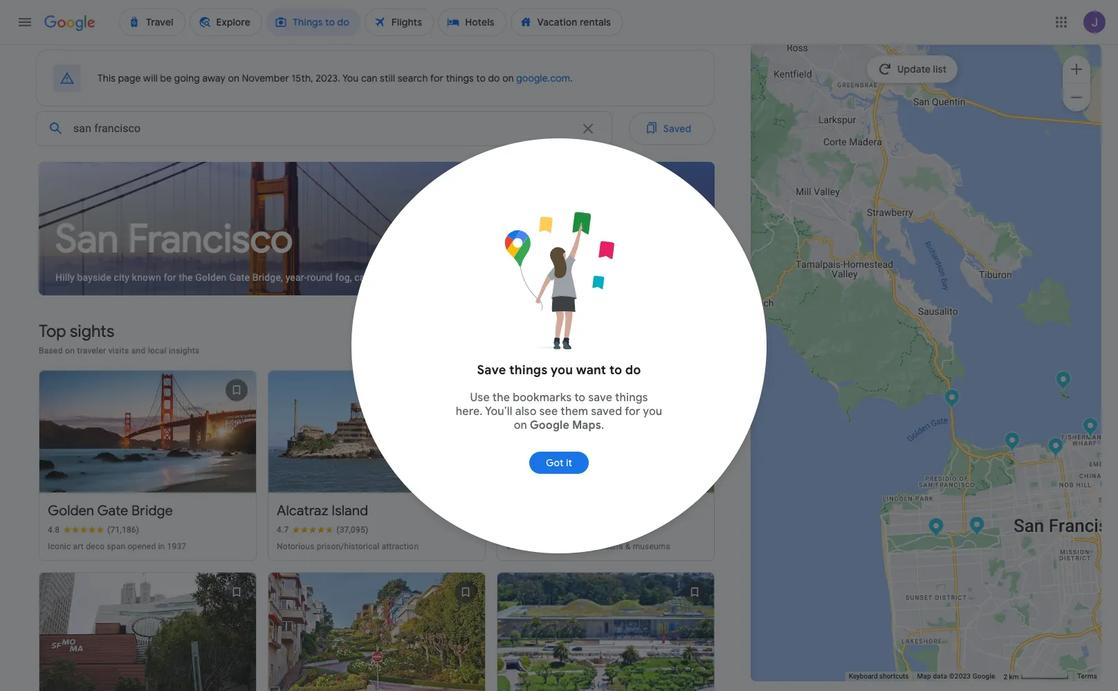 Task type: describe. For each thing, give the bounding box(es) containing it.
see
[[540, 405, 558, 419]]

shortcuts
[[880, 673, 909, 681]]

clear image
[[580, 120, 597, 137]]

zoom out map image
[[1069, 89, 1086, 106]]

save
[[589, 391, 613, 405]]

victorian
[[412, 272, 451, 283]]

2 km
[[1004, 673, 1021, 681]]

4.8
[[48, 525, 60, 535]]

round
[[307, 272, 333, 283]]

gate inside 'top sights' region
[[97, 502, 128, 520]]

to inside use the bookmarks to save things here. you'll also see them saved for you on
[[575, 391, 586, 405]]

california academy of sciences image
[[969, 516, 985, 539]]

update list button
[[867, 55, 958, 83]]

keyboard
[[849, 673, 878, 681]]

got it button
[[530, 447, 589, 480]]

map data ©2023 google
[[918, 673, 996, 681]]

you inside use the bookmarks to save things here. you'll also see them saved for you on
[[643, 405, 663, 419]]

with
[[574, 542, 590, 552]]

terms link
[[1078, 673, 1098, 681]]

bridge
[[132, 502, 173, 520]]

space
[[549, 542, 572, 552]]

art
[[73, 542, 84, 552]]

homes.
[[454, 272, 487, 283]]

palace of fine arts image
[[1005, 432, 1021, 454]]

bayside
[[77, 272, 111, 283]]

maps
[[572, 419, 602, 433]]

google maps .
[[530, 419, 605, 433]]

going
[[174, 72, 200, 84]]

on right away
[[228, 72, 240, 84]]

1 horizontal spatial google
[[973, 673, 996, 681]]

km
[[1010, 673, 1019, 681]]

top sights region
[[25, 310, 721, 692]]

golden gate park image
[[928, 517, 944, 540]]

november
[[242, 72, 289, 84]]

terms
[[1078, 673, 1098, 681]]

island
[[332, 502, 368, 520]]

things inside use the bookmarks to save things here. you'll also see them saved for you on
[[615, 391, 648, 405]]

hilly
[[55, 272, 75, 283]]

iconic
[[48, 542, 71, 552]]

away
[[202, 72, 226, 84]]

in
[[158, 542, 165, 552]]

san francisco museum of modern art image
[[1100, 476, 1116, 499]]

opened
[[128, 542, 156, 552]]

cars
[[381, 272, 400, 283]]

0 vertical spatial &
[[403, 272, 409, 283]]

local
[[148, 346, 167, 356]]

(71,186)
[[107, 525, 139, 535]]

city
[[114, 272, 130, 283]]

traveler
[[77, 346, 106, 356]]

update list
[[898, 63, 947, 75]]

bookmarks
[[513, 391, 572, 405]]

& inside list
[[626, 542, 631, 552]]

vast
[[506, 542, 523, 552]]

vast green space with gardens & museums link
[[498, 371, 715, 561]]

it
[[566, 457, 573, 470]]

data
[[934, 673, 948, 681]]

alcatraz island image
[[1056, 371, 1072, 394]]

golden gate bridge image
[[944, 389, 960, 412]]

will
[[143, 72, 158, 84]]

museums
[[633, 542, 671, 552]]

2 horizontal spatial to
[[610, 363, 623, 378]]

got it
[[546, 457, 573, 470]]

insights
[[169, 346, 200, 356]]

1 horizontal spatial do
[[626, 363, 641, 378]]

deco
[[86, 542, 105, 552]]

use
[[470, 391, 490, 405]]

2023.
[[316, 72, 340, 84]]

saved
[[664, 123, 692, 135]]

1 vertical spatial .
[[602, 419, 605, 433]]

1937
[[167, 542, 186, 552]]

iconic art deco span opened in 1937
[[48, 542, 186, 552]]

on inside top sights based on traveler visits and local insights
[[65, 346, 75, 356]]

0 horizontal spatial google
[[530, 419, 570, 433]]

this
[[98, 72, 116, 84]]

gardens
[[593, 542, 623, 552]]

top sights based on traveler visits and local insights
[[39, 321, 200, 356]]

span
[[107, 542, 125, 552]]

be
[[160, 72, 172, 84]]

prison/historical
[[317, 542, 380, 552]]

you
[[342, 72, 359, 84]]



Task type: locate. For each thing, give the bounding box(es) containing it.
save
[[477, 363, 506, 378]]

0 horizontal spatial gate
[[97, 502, 128, 520]]

golden inside list
[[48, 502, 94, 520]]

1 vertical spatial golden
[[48, 502, 94, 520]]

the right use
[[493, 391, 510, 405]]

0 horizontal spatial you
[[551, 363, 573, 378]]

the
[[179, 272, 193, 283], [493, 391, 510, 405]]

attraction
[[382, 542, 419, 552]]

pier 39 image
[[1083, 417, 1099, 440]]

©2023
[[950, 673, 971, 681]]

1 horizontal spatial to
[[575, 391, 586, 405]]

got
[[546, 457, 564, 470]]

you
[[551, 363, 573, 378], [643, 405, 663, 419]]

0 horizontal spatial golden
[[48, 502, 94, 520]]

0 vertical spatial golden
[[195, 272, 227, 283]]

for right known
[[164, 272, 176, 283]]

vast green space with gardens & museums
[[506, 542, 671, 552]]

for right search
[[430, 72, 444, 84]]

list
[[934, 63, 947, 75]]

1 vertical spatial do
[[626, 363, 641, 378]]

4.8 out of 5 stars from 71,186 reviews image
[[48, 525, 139, 536]]

keyboard shortcuts button
[[849, 672, 909, 682]]

for right saved
[[625, 405, 641, 419]]

zoom in map image
[[1069, 61, 1086, 77]]

& right cars
[[403, 272, 409, 283]]

1 vertical spatial the
[[493, 391, 510, 405]]

& right the "gardens"
[[626, 542, 631, 552]]

things right search
[[446, 72, 474, 84]]

0 vertical spatial .
[[571, 72, 573, 84]]

2
[[1004, 673, 1008, 681]]

green
[[526, 542, 547, 552]]

bridge,
[[253, 272, 283, 283]]

notorious
[[277, 542, 315, 552]]

for
[[430, 72, 444, 84], [164, 272, 176, 283], [625, 405, 641, 419]]

you left want
[[551, 363, 573, 378]]

0 vertical spatial gate
[[229, 272, 250, 283]]

for inside use the bookmarks to save things here. you'll also see them saved for you on
[[625, 405, 641, 419]]

page
[[118, 72, 141, 84]]

saved
[[591, 405, 623, 419]]

top
[[39, 321, 66, 342]]

do left google.com
[[488, 72, 500, 84]]

0 horizontal spatial things
[[446, 72, 474, 84]]

.
[[571, 72, 573, 84], [602, 419, 605, 433]]

the inside use the bookmarks to save things here. you'll also see them saved for you on
[[493, 391, 510, 405]]

san francisco
[[55, 215, 293, 264]]

1 horizontal spatial golden
[[195, 272, 227, 283]]

0 horizontal spatial to
[[477, 72, 486, 84]]

lombard street image
[[1048, 437, 1064, 460]]

4.7 out of 5 stars from 37,095 reviews image
[[277, 525, 368, 536]]

0 horizontal spatial the
[[179, 272, 193, 283]]

golden
[[195, 272, 227, 283], [48, 502, 94, 520]]

keyboard shortcuts
[[849, 673, 909, 681]]

here.
[[456, 405, 483, 419]]

1 vertical spatial google
[[973, 673, 996, 681]]

alcatraz island
[[277, 502, 368, 520]]

san
[[55, 215, 119, 264]]

1 horizontal spatial you
[[643, 405, 663, 419]]

on right "based"
[[65, 346, 75, 356]]

0 vertical spatial do
[[488, 72, 500, 84]]

the right known
[[179, 272, 193, 283]]

cable
[[355, 272, 379, 283]]

things
[[446, 72, 474, 84], [509, 363, 548, 378], [615, 391, 648, 405]]

do right want
[[626, 363, 641, 378]]

0 horizontal spatial do
[[488, 72, 500, 84]]

2 vertical spatial things
[[615, 391, 648, 405]]

0 vertical spatial for
[[430, 72, 444, 84]]

them
[[561, 405, 589, 419]]

2 horizontal spatial things
[[615, 391, 648, 405]]

1 vertical spatial things
[[509, 363, 548, 378]]

update
[[898, 63, 931, 75]]

year-
[[286, 272, 307, 283]]

can
[[361, 72, 378, 84]]

map region
[[692, 0, 1119, 692]]

based
[[39, 346, 63, 356]]

hilly bayside city known for the golden gate bridge, year-round fog, cable cars & victorian homes.
[[55, 272, 487, 283]]

0 vertical spatial things
[[446, 72, 474, 84]]

1 vertical spatial &
[[626, 542, 631, 552]]

want
[[576, 363, 607, 378]]

google
[[530, 419, 570, 433], [973, 673, 996, 681]]

1 horizontal spatial &
[[626, 542, 631, 552]]

things up the bookmarks
[[509, 363, 548, 378]]

on inside use the bookmarks to save things here. you'll also see them saved for you on
[[514, 419, 527, 433]]

1 horizontal spatial things
[[509, 363, 548, 378]]

2 horizontal spatial for
[[625, 405, 641, 419]]

map
[[918, 673, 932, 681]]

1 horizontal spatial gate
[[229, 272, 250, 283]]

1 vertical spatial to
[[610, 363, 623, 378]]

francisco
[[128, 215, 293, 264]]

15th,
[[292, 72, 313, 84]]

visits
[[108, 346, 129, 356]]

&
[[403, 272, 409, 283], [626, 542, 631, 552]]

1 horizontal spatial for
[[430, 72, 444, 84]]

list
[[33, 365, 721, 692]]

1 horizontal spatial .
[[602, 419, 605, 433]]

0 vertical spatial google
[[530, 419, 570, 433]]

1 vertical spatial for
[[164, 272, 176, 283]]

0 vertical spatial you
[[551, 363, 573, 378]]

golden up 4.8
[[48, 502, 94, 520]]

to left google.com
[[477, 72, 486, 84]]

gate
[[229, 272, 250, 283], [97, 502, 128, 520]]

this page will be going away on november 15th, 2023. you can still search for things to do on google.com .
[[98, 72, 573, 84]]

search
[[398, 72, 428, 84]]

google.com link
[[517, 72, 571, 84]]

notorious prison/historical attraction
[[277, 542, 419, 552]]

0 horizontal spatial .
[[571, 72, 573, 84]]

still
[[380, 72, 395, 84]]

gate up the '(71,186)'
[[97, 502, 128, 520]]

gate left bridge,
[[229, 272, 250, 283]]

0 horizontal spatial &
[[403, 272, 409, 283]]

known
[[132, 272, 161, 283]]

2 vertical spatial for
[[625, 405, 641, 419]]

list containing golden gate bridge
[[33, 365, 721, 692]]

you right saved
[[643, 405, 663, 419]]

1 vertical spatial gate
[[97, 502, 128, 520]]

you'll
[[485, 405, 513, 419]]

golden down 'francisco' on the left top
[[195, 272, 227, 283]]

0 vertical spatial the
[[179, 272, 193, 283]]

2 vertical spatial to
[[575, 391, 586, 405]]

sights
[[70, 321, 114, 342]]

0 horizontal spatial for
[[164, 272, 176, 283]]

save things you want to do
[[477, 363, 641, 378]]

1 vertical spatial you
[[643, 405, 663, 419]]

4.7
[[277, 525, 289, 535]]

to
[[477, 72, 486, 84], [610, 363, 623, 378], [575, 391, 586, 405]]

fog,
[[335, 272, 352, 283]]

list inside 'top sights' region
[[33, 365, 721, 692]]

(37,095)
[[337, 525, 368, 535]]

also
[[516, 405, 537, 419]]

on left google.com
[[503, 72, 514, 84]]

0 vertical spatial to
[[477, 72, 486, 84]]

1 horizontal spatial the
[[493, 391, 510, 405]]

use the bookmarks to save things here. you'll also see them saved for you on
[[456, 391, 663, 433]]

to left save
[[575, 391, 586, 405]]

to right want
[[610, 363, 623, 378]]

google.com
[[517, 72, 571, 84]]

alcatraz
[[277, 502, 328, 520]]

muir woods national monument image
[[737, 191, 753, 214]]

things right save
[[615, 391, 648, 405]]

on right you'll
[[514, 419, 527, 433]]

saved link
[[629, 112, 715, 145]]



Task type: vqa. For each thing, say whether or not it's contained in the screenshot.
VAST GREEN SPACE WITH GARDENS & MUSEUMS LINK
yes



